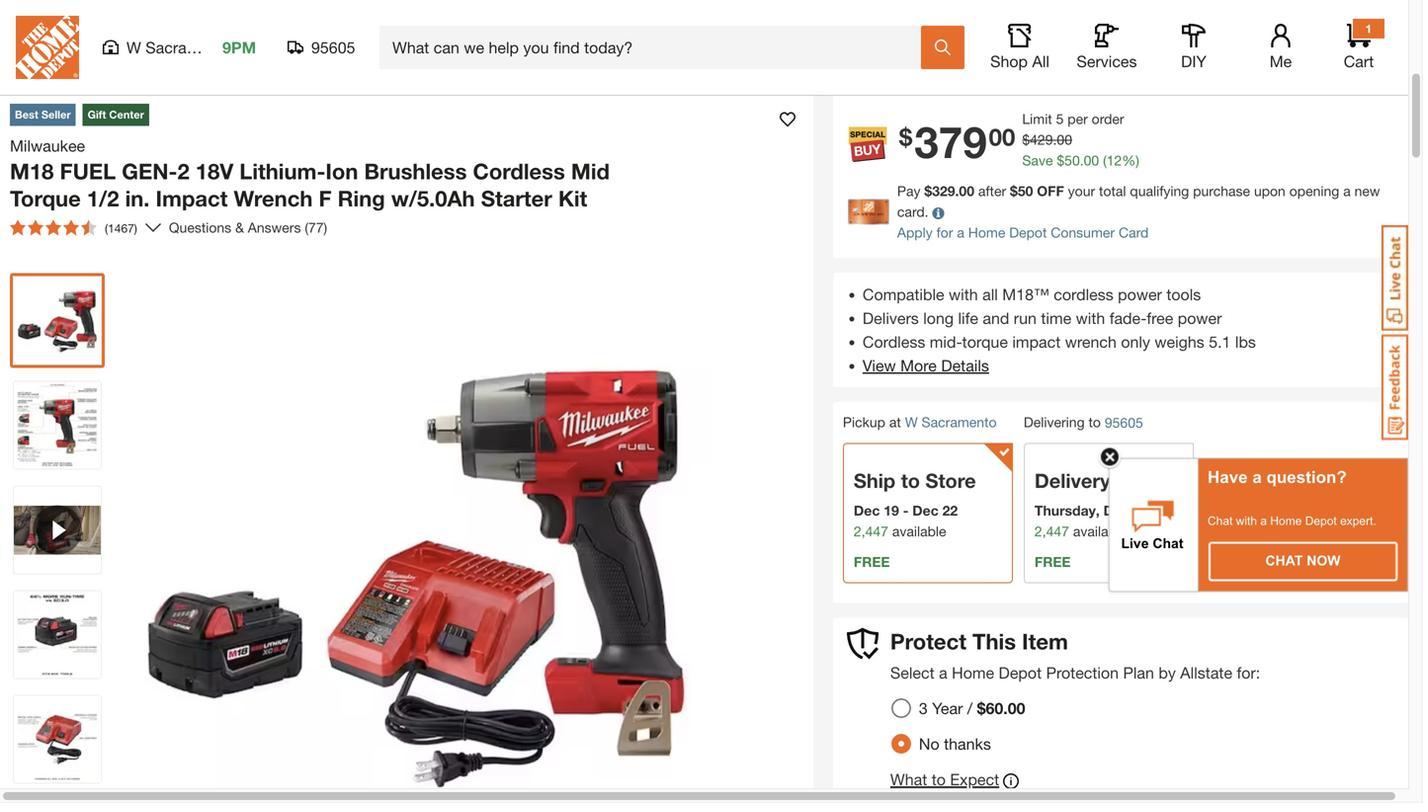 Task type: describe. For each thing, give the bounding box(es) containing it.
ship
[[854, 469, 896, 493]]

with for chat
[[1237, 515, 1258, 528]]

2,447 inside delivery thursday, dec 21 2,447 available
[[1035, 523, 1070, 540]]

answers
[[248, 220, 301, 236]]

per
[[1068, 111, 1089, 127]]

the home depot logo image
[[16, 16, 79, 79]]

$ 379 00
[[900, 116, 1016, 168]]

me
[[1270, 52, 1293, 71]]

ion
[[326, 158, 358, 184]]

$ right after
[[1011, 183, 1018, 199]]

details
[[942, 356, 990, 375]]

18v
[[196, 158, 234, 184]]

qualifying
[[1131, 183, 1190, 199]]

best seller
[[15, 108, 71, 121]]

upon
[[1255, 183, 1286, 199]]

w/5.0ah
[[391, 185, 475, 212]]

for
[[937, 224, 954, 241]]

gen-
[[122, 158, 178, 184]]

impact
[[156, 185, 228, 212]]

0 horizontal spatial .
[[1054, 132, 1058, 148]]

now
[[1308, 554, 1341, 569]]

chat with a home depot expert.
[[1208, 515, 1377, 528]]

95605 inside 95605 button
[[311, 38, 355, 57]]

&
[[235, 220, 244, 236]]

milwaukee m18 fuel gen-2 18v lithium-ion brushless cordless mid torque 1/2 in. impact wrench f ring w/5.0ah starter kit
[[10, 136, 610, 212]]

12
[[1107, 152, 1123, 169]]

your total qualifying purchase upon opening a new card.
[[898, 183, 1381, 220]]

for:
[[1238, 664, 1261, 683]]

save
[[1023, 152, 1054, 169]]

available inside delivery thursday, dec 21 2,447 available
[[1074, 523, 1128, 540]]

lithium-
[[240, 158, 326, 184]]

lbs
[[1236, 333, 1257, 352]]

2
[[178, 158, 190, 184]]

apply now image
[[848, 199, 898, 225]]

cordless inside milwaukee m18 fuel gen-2 18v lithium-ion brushless cordless mid torque 1/2 in. impact wrench f ring w/5.0ah starter kit
[[473, 158, 565, 184]]

view more details link
[[863, 356, 990, 375]]

option group containing 3 year /
[[884, 691, 1042, 762]]

protection
[[1047, 664, 1119, 683]]

-
[[904, 503, 909, 519]]

home inside protect this item select a home depot protection plan by allstate for:
[[952, 664, 995, 683]]

milwaukee impact wrenches 48 59 1850 2962 20 40.2 image
[[14, 592, 101, 679]]

1 vertical spatial 50
[[1018, 183, 1034, 199]]

expert.
[[1341, 515, 1377, 528]]

chat
[[1266, 554, 1304, 569]]

long
[[924, 309, 954, 328]]

and
[[983, 309, 1010, 328]]

me button
[[1250, 24, 1313, 71]]

milwaukee impact wrenches 48 59 1850 2962 20 a0.3 image
[[14, 697, 101, 784]]

apply for a home depot consumer card link
[[898, 224, 1149, 241]]

$ down limit
[[1023, 132, 1031, 148]]

a right chat
[[1261, 515, 1268, 528]]

all
[[1033, 52, 1050, 71]]

to for expect
[[932, 771, 946, 789]]

1 dec from the left
[[854, 503, 880, 519]]

3 year / $60.00
[[920, 700, 1026, 718]]

best
[[15, 108, 38, 121]]

ship to store dec 19 - dec 22 2,447 available
[[854, 469, 977, 540]]

only
[[1122, 333, 1151, 352]]

1 horizontal spatial 00
[[1058, 132, 1073, 148]]

to for 95605
[[1089, 414, 1102, 431]]

pay $ 329.00 after $ 50 off
[[898, 183, 1065, 199]]

in.
[[125, 185, 150, 212]]

cordless
[[1054, 285, 1114, 304]]

/
[[968, 700, 973, 718]]

tools
[[1167, 285, 1202, 304]]

1 vertical spatial power
[[1178, 309, 1223, 328]]

gift
[[88, 108, 106, 121]]

depot inside protect this item select a home depot protection plan by allstate for:
[[999, 664, 1042, 683]]

allstate
[[1181, 664, 1233, 683]]

19
[[884, 503, 900, 519]]

chat now
[[1266, 554, 1341, 569]]

purchase
[[1194, 183, 1251, 199]]

apply
[[898, 224, 933, 241]]

50 inside limit 5 per order $ 429 . 00 save $ 50 . 00 ( 12 %)
[[1065, 152, 1081, 169]]

$ right 'pay'
[[925, 183, 933, 199]]

1 horizontal spatial .
[[1081, 152, 1084, 169]]

9pm
[[222, 38, 256, 57]]

question?
[[1267, 468, 1348, 487]]

a right have
[[1253, 468, 1263, 487]]

expect
[[951, 771, 1000, 789]]

what to expect
[[891, 771, 1000, 789]]

2 dec from the left
[[913, 503, 939, 519]]

run
[[1014, 309, 1037, 328]]

questions & answers (77)
[[169, 220, 327, 236]]

at
[[890, 414, 902, 431]]

after
[[979, 183, 1007, 199]]

21
[[1134, 503, 1150, 519]]

services
[[1077, 52, 1138, 71]]

total
[[1100, 183, 1127, 199]]

ring
[[338, 185, 385, 212]]

services button
[[1076, 24, 1139, 71]]

mid
[[571, 158, 610, 184]]

home for for
[[969, 224, 1006, 241]]

cordless inside compatible with all m18™ cordless power tools delivers long life and run time with fade-free power cordless mid-torque impact wrench only weighs 5.1 lbs view more details
[[863, 333, 926, 352]]

no
[[920, 735, 940, 754]]

weighs
[[1155, 333, 1205, 352]]

pickup
[[843, 414, 886, 431]]

select
[[891, 664, 935, 683]]

off
[[1038, 183, 1065, 199]]

1
[[1366, 22, 1373, 36]]

no thanks
[[920, 735, 992, 754]]

(
[[1104, 152, 1107, 169]]

free for to
[[854, 554, 890, 570]]

compatible
[[863, 285, 945, 304]]

mid-
[[930, 333, 963, 352]]



Task type: vqa. For each thing, say whether or not it's contained in the screenshot.
eligible within "dropdown button"
no



Task type: locate. For each thing, give the bounding box(es) containing it.
apply for a home depot consumer card
[[898, 224, 1149, 241]]

card
[[1119, 224, 1149, 241]]

shop all button
[[989, 24, 1052, 71]]

to up '-'
[[902, 469, 921, 493]]

0 vertical spatial cordless
[[473, 158, 565, 184]]

dec left 19
[[854, 503, 880, 519]]

0 horizontal spatial cordless
[[473, 158, 565, 184]]

free down thursday,
[[1035, 554, 1071, 570]]

1 vertical spatial depot
[[1306, 515, 1338, 528]]

2,447 inside ship to store dec 19 - dec 22 2,447 available
[[854, 523, 889, 540]]

have
[[1208, 468, 1249, 487]]

5
[[1057, 111, 1064, 127]]

4.5 stars image
[[10, 220, 97, 236]]

2 horizontal spatial with
[[1237, 515, 1258, 528]]

379
[[915, 116, 988, 168]]

delivering
[[1024, 414, 1085, 431]]

95605 inside "delivering to 95605"
[[1105, 415, 1144, 431]]

available inside ship to store dec 19 - dec 22 2,447 available
[[893, 523, 947, 540]]

dec inside delivery thursday, dec 21 2,447 available
[[1104, 503, 1130, 519]]

00 inside $ 379 00
[[990, 123, 1016, 151]]

1 horizontal spatial dec
[[913, 503, 939, 519]]

1 horizontal spatial with
[[1077, 309, 1106, 328]]

fuel
[[60, 158, 116, 184]]

diy button
[[1163, 24, 1226, 71]]

year
[[933, 700, 964, 718]]

1 vertical spatial .
[[1081, 152, 1084, 169]]

0 vertical spatial power
[[1119, 285, 1163, 304]]

shop
[[991, 52, 1028, 71]]

chat
[[1208, 515, 1233, 528]]

a left new
[[1344, 183, 1352, 199]]

to for store
[[902, 469, 921, 493]]

1 horizontal spatial sacramento
[[922, 414, 997, 431]]

1 horizontal spatial cordless
[[863, 333, 926, 352]]

0 horizontal spatial to
[[902, 469, 921, 493]]

2 horizontal spatial 00
[[1084, 152, 1100, 169]]

free down 19
[[854, 554, 890, 570]]

power up fade-
[[1119, 285, 1163, 304]]

available down thursday,
[[1074, 523, 1128, 540]]

what
[[891, 771, 928, 789]]

info image
[[933, 208, 945, 219]]

gift center
[[88, 108, 144, 121]]

2 available from the left
[[1074, 523, 1128, 540]]

a right select
[[940, 664, 948, 683]]

by
[[1159, 664, 1177, 683]]

with up the wrench
[[1077, 309, 1106, 328]]

1 vertical spatial sacramento
[[922, 414, 997, 431]]

w right at
[[905, 414, 918, 431]]

a inside protect this item select a home depot protection plan by allstate for:
[[940, 664, 948, 683]]

new
[[1355, 183, 1381, 199]]

$ right save
[[1057, 152, 1065, 169]]

home for with
[[1271, 515, 1303, 528]]

(77)
[[305, 220, 327, 236]]

with for compatible
[[949, 285, 979, 304]]

depot down off
[[1010, 224, 1048, 241]]

milwaukee
[[10, 136, 85, 155]]

questions
[[169, 220, 232, 236]]

0 horizontal spatial with
[[949, 285, 979, 304]]

0 horizontal spatial 50
[[1018, 183, 1034, 199]]

0 vertical spatial .
[[1054, 132, 1058, 148]]

with right chat
[[1237, 515, 1258, 528]]

1 vertical spatial with
[[1077, 309, 1106, 328]]

depot left expert.
[[1306, 515, 1338, 528]]

depot for consumer
[[1010, 224, 1048, 241]]

1 horizontal spatial available
[[1074, 523, 1128, 540]]

1 available from the left
[[893, 523, 947, 540]]

1 horizontal spatial to
[[932, 771, 946, 789]]

depot for expert.
[[1306, 515, 1338, 528]]

sacramento
[[146, 38, 231, 57], [922, 414, 997, 431]]

cart
[[1345, 52, 1375, 71]]

option group
[[884, 691, 1042, 762]]

What can we help you find today? search field
[[393, 27, 921, 68]]

cordless up starter
[[473, 158, 565, 184]]

with up life
[[949, 285, 979, 304]]

limit
[[1023, 111, 1053, 127]]

95605
[[311, 38, 355, 57], [1105, 415, 1144, 431]]

95605 right 9pm
[[311, 38, 355, 57]]

more
[[901, 356, 937, 375]]

00 down 5
[[1058, 132, 1073, 148]]

this
[[973, 629, 1017, 655]]

life
[[959, 309, 979, 328]]

m18™
[[1003, 285, 1050, 304]]

consumer
[[1051, 224, 1116, 241]]

item
[[1023, 629, 1069, 655]]

available
[[893, 523, 947, 540], [1074, 523, 1128, 540]]

95605 button
[[288, 38, 356, 57]]

dec
[[854, 503, 880, 519], [913, 503, 939, 519], [1104, 503, 1130, 519]]

milwaukee impact wrenches 48 59 1850 2962 20 64.0 image
[[14, 277, 101, 364]]

. left (
[[1081, 152, 1084, 169]]

protect this item select a home depot protection plan by allstate for:
[[891, 629, 1261, 683]]

torque
[[963, 333, 1009, 352]]

1 horizontal spatial 50
[[1065, 152, 1081, 169]]

0 horizontal spatial power
[[1119, 285, 1163, 304]]

order
[[1092, 111, 1125, 127]]

0 vertical spatial w
[[127, 38, 141, 57]]

00 left limit
[[990, 123, 1016, 151]]

2 vertical spatial with
[[1237, 515, 1258, 528]]

brushless
[[364, 158, 467, 184]]

3
[[920, 700, 928, 718]]

1 vertical spatial cordless
[[863, 333, 926, 352]]

to inside "delivering to 95605"
[[1089, 414, 1102, 431]]

have a question?
[[1208, 468, 1348, 487]]

95605 right the delivering
[[1105, 415, 1144, 431]]

2 vertical spatial depot
[[999, 664, 1042, 683]]

2 2,447 from the left
[[1035, 523, 1070, 540]]

0 horizontal spatial dec
[[854, 503, 880, 519]]

%)
[[1123, 152, 1140, 169]]

1 free from the left
[[854, 554, 890, 570]]

2 vertical spatial to
[[932, 771, 946, 789]]

0 vertical spatial depot
[[1010, 224, 1048, 241]]

cart 1
[[1345, 22, 1375, 71]]

0 vertical spatial 95605
[[311, 38, 355, 57]]

95605 link
[[1105, 413, 1144, 434]]

impact
[[1013, 333, 1061, 352]]

3 dec from the left
[[1104, 503, 1130, 519]]

50
[[1065, 152, 1081, 169], [1018, 183, 1034, 199]]

all
[[983, 285, 999, 304]]

add to list image
[[780, 112, 796, 128]]

50 left off
[[1018, 183, 1034, 199]]

1 vertical spatial to
[[902, 469, 921, 493]]

available down '-'
[[893, 523, 947, 540]]

1 horizontal spatial free
[[1035, 554, 1071, 570]]

to right what
[[932, 771, 946, 789]]

kit
[[559, 185, 588, 212]]

1 2,447 from the left
[[854, 523, 889, 540]]

. down 5
[[1054, 132, 1058, 148]]

2,447 down thursday,
[[1035, 523, 1070, 540]]

2 vertical spatial home
[[952, 664, 995, 683]]

free for thursday,
[[1035, 554, 1071, 570]]

to left 95605 link at right bottom
[[1089, 414, 1102, 431]]

free
[[1147, 309, 1174, 328]]

(1467) link
[[2, 212, 161, 244]]

with
[[949, 285, 979, 304], [1077, 309, 1106, 328], [1237, 515, 1258, 528]]

$ left 379
[[900, 123, 913, 151]]

torque
[[10, 185, 81, 212]]

(1467)
[[105, 222, 137, 235]]

0 horizontal spatial w
[[127, 38, 141, 57]]

$ inside $ 379 00
[[900, 123, 913, 151]]

1 horizontal spatial 95605
[[1105, 415, 1144, 431]]

00 left (
[[1084, 152, 1100, 169]]

power down tools at the right
[[1178, 309, 1223, 328]]

cordless down delivers
[[863, 333, 926, 352]]

home down after
[[969, 224, 1006, 241]]

w up center
[[127, 38, 141, 57]]

0 horizontal spatial 95605
[[311, 38, 355, 57]]

0 horizontal spatial available
[[893, 523, 947, 540]]

0 vertical spatial home
[[969, 224, 1006, 241]]

a inside your total qualifying purchase upon opening a new card.
[[1344, 183, 1352, 199]]

2 free from the left
[[1035, 554, 1071, 570]]

home up 3 year / $60.00
[[952, 664, 995, 683]]

1 vertical spatial home
[[1271, 515, 1303, 528]]

0 vertical spatial 50
[[1065, 152, 1081, 169]]

0 horizontal spatial 00
[[990, 123, 1016, 151]]

a
[[1344, 183, 1352, 199], [958, 224, 965, 241], [1253, 468, 1263, 487], [1261, 515, 1268, 528], [940, 664, 948, 683]]

w sacramento 9pm
[[127, 38, 256, 57]]

milwaukee impact wrenches 48 59 1850 2962 20 e1.1 image
[[14, 382, 101, 469]]

1 horizontal spatial power
[[1178, 309, 1223, 328]]

depot down item
[[999, 664, 1042, 683]]

dec right '-'
[[913, 503, 939, 519]]

depot
[[1010, 224, 1048, 241], [1306, 515, 1338, 528], [999, 664, 1042, 683]]

2,447 down 19
[[854, 523, 889, 540]]

delivery
[[1035, 469, 1111, 493]]

5.1
[[1210, 333, 1232, 352]]

compatible with all m18™ cordless power tools delivers long life and run time with fade-free power cordless mid-torque impact wrench only weighs 5.1 lbs view more details
[[863, 285, 1257, 375]]

1 vertical spatial w
[[905, 414, 918, 431]]

0 vertical spatial sacramento
[[146, 38, 231, 57]]

dec left 21
[[1104, 503, 1130, 519]]

1 vertical spatial 95605
[[1105, 415, 1144, 431]]

to inside button
[[932, 771, 946, 789]]

$
[[900, 123, 913, 151], [1023, 132, 1031, 148], [1057, 152, 1065, 169], [925, 183, 933, 199], [1011, 183, 1018, 199]]

0 horizontal spatial free
[[854, 554, 890, 570]]

seller
[[41, 108, 71, 121]]

free
[[854, 554, 890, 570], [1035, 554, 1071, 570]]

thanks
[[944, 735, 992, 754]]

1 horizontal spatial 2,447
[[1035, 523, 1070, 540]]

your
[[1069, 183, 1096, 199]]

2 horizontal spatial dec
[[1104, 503, 1130, 519]]

this is the first slide image
[[1283, 45, 1298, 61]]

0 vertical spatial with
[[949, 285, 979, 304]]

6253956842001 image
[[14, 487, 101, 574]]

live chat image
[[1382, 225, 1409, 331]]

0 horizontal spatial sacramento
[[146, 38, 231, 57]]

limit 5 per order $ 429 . 00 save $ 50 . 00 ( 12 %)
[[1023, 111, 1140, 169]]

home up the chat at the right of page
[[1271, 515, 1303, 528]]

to inside ship to store dec 19 - dec 22 2,447 available
[[902, 469, 921, 493]]

1 horizontal spatial w
[[905, 414, 918, 431]]

2 horizontal spatial to
[[1089, 414, 1102, 431]]

50 up your
[[1065, 152, 1081, 169]]

a right for
[[958, 224, 965, 241]]

0 vertical spatial to
[[1089, 414, 1102, 431]]

0 horizontal spatial 2,447
[[854, 523, 889, 540]]

next slide image
[[1360, 45, 1376, 61]]

329.00
[[933, 183, 975, 199]]

feedback link image
[[1382, 334, 1409, 441]]

milwaukee link
[[10, 134, 93, 158]]



